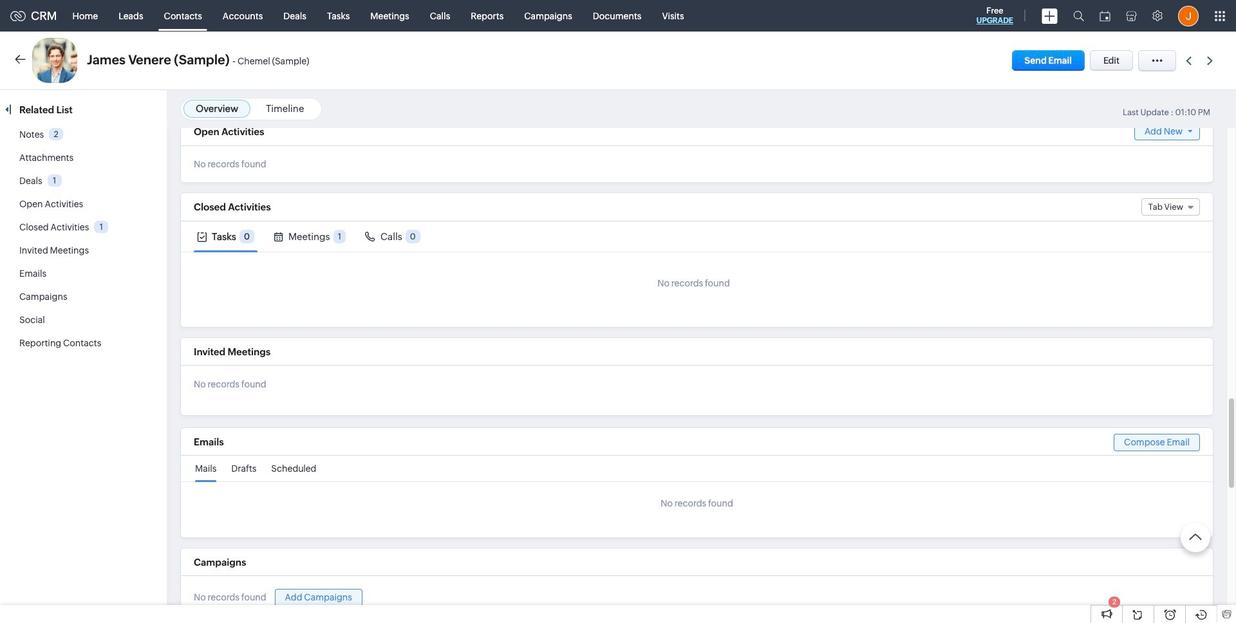 Task type: locate. For each thing, give the bounding box(es) containing it.
tab
[[194, 222, 258, 252], [270, 222, 349, 252], [362, 222, 424, 252]]

tab list
[[181, 222, 1214, 252]]

previous record image
[[1186, 56, 1192, 65]]

2 horizontal spatial tab
[[362, 222, 424, 252]]

0 horizontal spatial tab
[[194, 222, 258, 252]]

None field
[[1142, 198, 1201, 216]]

1 horizontal spatial tab
[[270, 222, 349, 252]]

1 tab from the left
[[194, 222, 258, 252]]

3 tab from the left
[[362, 222, 424, 252]]

search element
[[1066, 0, 1092, 32]]

next record image
[[1208, 56, 1216, 65]]

logo image
[[10, 11, 26, 21]]



Task type: describe. For each thing, give the bounding box(es) containing it.
profile image
[[1179, 5, 1199, 26]]

create menu element
[[1034, 0, 1066, 31]]

create menu image
[[1042, 8, 1058, 24]]

2 tab from the left
[[270, 222, 349, 252]]

calendar image
[[1100, 11, 1111, 21]]

profile element
[[1171, 0, 1207, 31]]

search image
[[1074, 10, 1085, 21]]



Task type: vqa. For each thing, say whether or not it's contained in the screenshot.
Deals
no



